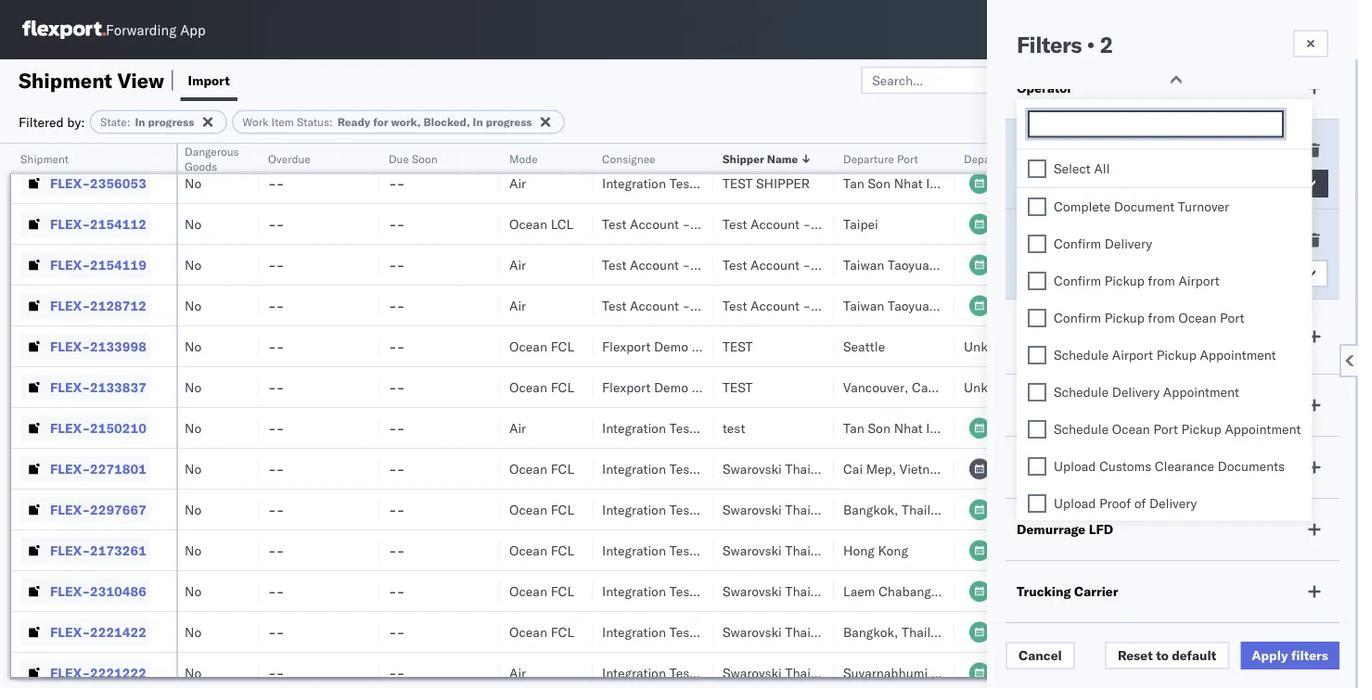 Task type: locate. For each thing, give the bounding box(es) containing it.
1 vertical spatial shipper
[[756, 175, 810, 191]]

2 down work item status
[[1038, 265, 1046, 282]]

31,
[[1229, 461, 1249, 477], [1015, 502, 1036, 518], [1024, 543, 1044, 559]]

2 integration from the top
[[602, 175, 666, 191]]

in right blocked,
[[473, 115, 483, 129]]

0 horizontal spatial :
[[127, 115, 130, 129]]

date inside button
[[1018, 152, 1042, 166]]

no for flex-2356053
[[185, 175, 202, 191]]

2 test shipper from the top
[[723, 175, 810, 191]]

3 flex- from the top
[[50, 216, 90, 232]]

axon
[[694, 216, 724, 232], [815, 216, 845, 232], [694, 257, 724, 273], [815, 257, 845, 273], [694, 298, 724, 314], [815, 298, 845, 314]]

10 no from the top
[[185, 502, 202, 518]]

2 upload from the top
[[1054, 495, 1097, 511]]

4 swarovski thailand test from the top
[[723, 583, 865, 600]]

may 14, 2023 10:00 pdt
[[996, 134, 1147, 150]]

3 swarovski thailand test from the top
[[723, 543, 865, 559]]

1 no from the top
[[185, 134, 202, 150]]

pdt down apr 12, 2023 pdt
[[1293, 257, 1317, 273]]

port up upload customs clearance documents
[[1154, 421, 1179, 437]]

2 vertical spatial work
[[1017, 232, 1050, 248]]

1 horizontal spatial apr 29, 2023 pdt
[[1209, 298, 1317, 314]]

27,
[[1235, 583, 1255, 600], [1019, 624, 1040, 640]]

2 vertical spatial on
[[762, 420, 781, 436]]

ocean lcl up mode
[[510, 134, 574, 150]]

12 no from the top
[[185, 583, 202, 600]]

goods
[[185, 159, 217, 173]]

resize handle column header
[[154, 144, 176, 689], [237, 144, 259, 689], [357, 144, 380, 689], [478, 144, 500, 689], [571, 144, 593, 689], [692, 144, 714, 689], [812, 144, 834, 689], [933, 144, 955, 689], [1146, 144, 1169, 689]]

0 vertical spatial test shipper
[[723, 134, 810, 150]]

confirm down apr 10, 2023 pdt
[[1054, 310, 1102, 326]]

shipper for seattle
[[692, 338, 738, 355]]

2023 right 11,
[[1257, 257, 1290, 273]]

1 horizontal spatial feb
[[1209, 420, 1232, 436]]

0 vertical spatial upload
[[1054, 458, 1097, 474]]

2 bangkok, thailand from the top
[[844, 624, 953, 640]]

1 air from the top
[[510, 175, 526, 191]]

27, for sep
[[1235, 583, 1255, 600]]

1 flexport demo shipper co. from the top
[[602, 338, 759, 355]]

shipment down filtered
[[20, 152, 69, 166]]

progress up mode
[[486, 115, 532, 129]]

16, up jun 27, 2023 pdt
[[1022, 583, 1042, 600]]

flexport
[[602, 338, 651, 355], [602, 379, 651, 395]]

6 fcl from the top
[[551, 583, 575, 600]]

bangkok, for jun 27, 2023 pdt
[[844, 624, 899, 640]]

import button
[[181, 59, 237, 101]]

shipment inside the shipment behind schedule
[[1017, 322, 1077, 338]]

bangkok, for jul 31, 2023 06:00 pdt
[[844, 502, 899, 518]]

1 confirm from the top
[[1054, 235, 1102, 252]]

thailand for jun 27, 2023 pdt
[[786, 624, 837, 640]]

no for flex-2388003
[[185, 134, 202, 150]]

0 vertical spatial work
[[243, 115, 269, 129]]

2 bangkok, from the top
[[844, 624, 899, 640]]

1 integration test account - on ag from the top
[[602, 134, 802, 150]]

2 vertical spatial integration test account - on ag
[[602, 420, 802, 436]]

2 right •
[[1100, 31, 1114, 58]]

: left ready
[[330, 115, 333, 129]]

apply filters button
[[1241, 642, 1340, 670]]

2 on from the top
[[762, 175, 781, 191]]

18,
[[1235, 420, 1255, 436]]

None checkbox
[[1028, 197, 1047, 216], [1028, 383, 1047, 401], [1028, 457, 1047, 476], [1028, 197, 1047, 216], [1028, 383, 1047, 401], [1028, 457, 1047, 476]]

state
[[100, 115, 127, 129]]

3 on from the top
[[762, 420, 781, 436]]

jun
[[1209, 134, 1230, 150], [1209, 543, 1230, 559], [996, 624, 1016, 640], [996, 665, 1016, 681], [1209, 665, 1230, 681]]

1 bangkok, thailand from the top
[[844, 502, 953, 518]]

flex-2310486
[[50, 583, 147, 600]]

delivery right of
[[1150, 495, 1198, 511]]

for
[[373, 115, 389, 129]]

flex- inside button
[[50, 175, 90, 191]]

3 resize handle column header from the left
[[357, 144, 380, 689]]

airport up schedule delivery appointment on the right bottom of page
[[1113, 347, 1154, 363]]

1 : from the left
[[127, 115, 130, 129]]

of
[[1135, 495, 1147, 511]]

apr left 11,
[[1209, 257, 1230, 273]]

air for flex-2221222
[[510, 665, 526, 681]]

14 flex- from the top
[[50, 665, 90, 681]]

status for work item status
[[1084, 232, 1124, 248]]

pst
[[1082, 216, 1105, 232], [1120, 420, 1143, 436], [1334, 420, 1357, 436]]

flexport demo shipper co. for seattle
[[602, 338, 759, 355]]

1 test from the top
[[723, 134, 753, 150]]

1 horizontal spatial progress
[[486, 115, 532, 129]]

1 integration from the top
[[602, 134, 666, 150]]

2
[[1100, 31, 1114, 58], [1038, 265, 1046, 282]]

pst right 12:00 on the right bottom of the page
[[1334, 420, 1357, 436]]

1 vertical spatial co.
[[741, 379, 759, 395]]

0 vertical spatial airport
[[1179, 272, 1220, 289]]

work up overdue
[[243, 115, 269, 129]]

apr 12, 2023 pdt
[[1209, 216, 1317, 232]]

flex- for 2221422
[[50, 624, 90, 640]]

jun 28, 2023 pdt
[[996, 665, 1102, 681]]

1 horizontal spatial 27,
[[1235, 583, 1255, 600]]

flex-2221422
[[50, 624, 147, 640]]

swarovski thailand test for jun 28, 2023 pdt
[[723, 665, 865, 681]]

1 vertical spatial airport
[[1113, 347, 1154, 363]]

work item type
[[1017, 142, 1114, 158]]

8 resize handle column header from the left
[[933, 144, 955, 689]]

jun left 05,
[[1209, 543, 1230, 559]]

departure inside button
[[964, 152, 1015, 166]]

3 air from the top
[[510, 298, 526, 314]]

0 horizontal spatial 04:00
[[1081, 583, 1118, 600]]

0 vertical spatial 15,
[[1235, 175, 1255, 191]]

1 may from the top
[[996, 134, 1021, 150]]

1 vertical spatial 2
[[1038, 265, 1046, 282]]

16, for aug
[[1022, 583, 1042, 600]]

1 upload from the top
[[1054, 458, 1097, 474]]

soon
[[412, 152, 438, 166]]

flexport for vancouver, canada
[[602, 379, 651, 395]]

1 swarovski from the top
[[723, 461, 782, 477]]

carrier
[[1075, 584, 1119, 600]]

0 vertical spatial integration
[[602, 134, 666, 150]]

0 horizontal spatial progress
[[148, 115, 194, 129]]

0 vertical spatial port
[[898, 152, 919, 166]]

2 swarovski thailand test from the top
[[723, 502, 865, 518]]

complete document turnover
[[1054, 198, 1230, 214]]

flex- for 2297667
[[50, 502, 90, 518]]

0 horizontal spatial 2
[[1038, 265, 1046, 282]]

jun 05, 2023 pdt
[[1209, 543, 1316, 559]]

1 ocean lcl from the top
[[510, 134, 574, 150]]

chabang,
[[879, 583, 936, 600]]

jul 23, 2023 pdt
[[996, 461, 1099, 477]]

shipment behind schedule
[[1017, 322, 1124, 351]]

may 31, 2023 pdt
[[996, 543, 1107, 559]]

proof
[[1100, 495, 1132, 511]]

1 horizontal spatial 04:00
[[1292, 134, 1328, 150]]

8 flex- from the top
[[50, 420, 90, 436]]

0 vertical spatial delivery
[[1105, 235, 1153, 252]]

5 swarovski from the top
[[723, 624, 782, 640]]

11 flex- from the top
[[50, 543, 90, 559]]

0 vertical spatial co.
[[741, 338, 759, 355]]

1 vertical spatial port
[[1221, 310, 1245, 326]]

2128712
[[90, 298, 147, 314]]

3 ocean fcl from the top
[[510, 461, 575, 477]]

2 feb from the left
[[1209, 420, 1232, 436]]

confirm down "mar 07, 2023 pst"
[[1054, 235, 1102, 252]]

departure port button
[[834, 148, 937, 166]]

3 no from the top
[[185, 216, 202, 232]]

thailand for jul 23, 2023 pdt
[[786, 461, 837, 477]]

schedule for schedule airport pickup appointment
[[1054, 347, 1109, 363]]

29, down 11,
[[1234, 298, 1254, 314]]

jun for jun 27, 2023 pdt
[[996, 624, 1016, 640]]

consignee button
[[593, 148, 695, 166]]

feb down do
[[996, 420, 1018, 436]]

0 vertical spatial confirm
[[1054, 235, 1102, 252]]

1 vertical spatial item
[[1053, 142, 1081, 158]]

flex- for 2310486
[[50, 583, 90, 600]]

1 vertical spatial bangkok,
[[844, 624, 899, 640]]

1 feb from the left
[[996, 420, 1018, 436]]

on down shipper name
[[762, 175, 781, 191]]

flex-
[[50, 134, 90, 150], [50, 175, 90, 191], [50, 216, 90, 232], [50, 257, 90, 273], [50, 298, 90, 314], [50, 338, 90, 355], [50, 379, 90, 395], [50, 420, 90, 436], [50, 461, 90, 477], [50, 502, 90, 518], [50, 543, 90, 559], [50, 583, 90, 600], [50, 624, 90, 640], [50, 665, 90, 681]]

airport left 11,
[[1179, 272, 1220, 289]]

4 air from the top
[[510, 420, 526, 436]]

ag for may
[[784, 134, 802, 150]]

flex- down flex-2271801 button
[[50, 502, 90, 518]]

flex- for 2133998
[[50, 338, 90, 355]]

05,
[[1233, 543, 1253, 559]]

flexport demo shipper co. for vancouver, canada
[[602, 379, 759, 395]]

departure date button
[[955, 148, 1150, 166]]

0 vertical spatial demo
[[654, 338, 689, 355]]

exception
[[1195, 72, 1255, 88]]

ocean for 2297667
[[510, 502, 548, 518]]

upload for upload customs clearance documents
[[1054, 458, 1097, 474]]

integration test account - on ag
[[602, 134, 802, 150], [602, 175, 802, 191], [602, 420, 802, 436]]

2 vertical spatial item
[[1053, 232, 1081, 248]]

aug up jun 27, 2023 pdt
[[996, 583, 1019, 600]]

3 test from the top
[[723, 338, 753, 355]]

0 horizontal spatial airport
[[1113, 347, 1154, 363]]

2 air from the top
[[510, 257, 526, 273]]

1 vertical spatial delivery
[[1113, 384, 1160, 400]]

29, for jun 28, 2023 pdt
[[1233, 665, 1253, 681]]

3 swarovski from the top
[[723, 543, 782, 559]]

2 date from the left
[[1214, 152, 1237, 166]]

port down kaohsiung, taiwan
[[898, 152, 919, 166]]

2023 right 12,
[[1257, 216, 1290, 232]]

shipper
[[723, 152, 765, 166], [692, 338, 738, 355], [692, 379, 738, 395]]

0 vertical spatial ag
[[784, 134, 802, 150]]

15,
[[1235, 175, 1255, 191], [1229, 624, 1249, 640]]

7 ocean fcl from the top
[[510, 624, 575, 640]]

swarovski thailand test for jul 23, 2023 pdt
[[723, 461, 865, 477]]

ocean fcl for jul 23, 2023 pdt
[[510, 461, 575, 477]]

2221222
[[90, 665, 147, 681]]

1 date from the left
[[1018, 152, 1042, 166]]

None text field
[[1035, 117, 1283, 133]]

dangerous
[[185, 144, 239, 158]]

0 vertical spatial 31,
[[1229, 461, 1249, 477]]

2 vertical spatial status
[[1040, 397, 1080, 414]]

from up schedule airport pickup appointment
[[1149, 310, 1176, 326]]

1 vertical spatial shipment
[[20, 152, 69, 166]]

31, for may 31, 2023 pdt
[[1024, 543, 1044, 559]]

jul for jul 31, 2023 pdt
[[1209, 461, 1226, 477]]

pdt right 05:25
[[1335, 502, 1358, 518]]

0 vertical spatial shipper
[[756, 134, 810, 150]]

0 vertical spatial 27,
[[1235, 583, 1255, 600]]

1 horizontal spatial status
[[1040, 397, 1080, 414]]

2 may from the top
[[996, 543, 1021, 559]]

pdt down filters
[[1292, 665, 1316, 681]]

5 air from the top
[[510, 665, 526, 681]]

2023 down may 31, 2023 pdt
[[1046, 583, 1078, 600]]

0 horizontal spatial date
[[1018, 152, 1042, 166]]

0 vertical spatial ocean lcl
[[510, 134, 574, 150]]

2 lcl from the top
[[551, 216, 574, 232]]

date inside button
[[1214, 152, 1237, 166]]

6 ocean fcl from the top
[[510, 583, 575, 600]]

jun down default at the right
[[1209, 665, 1230, 681]]

no for flex-2297667
[[185, 502, 202, 518]]

6 resize handle column header from the left
[[692, 144, 714, 689]]

1 from from the top
[[1149, 272, 1176, 289]]

1 resize handle column header from the left
[[154, 144, 176, 689]]

arrival
[[1178, 152, 1211, 166]]

0 horizontal spatial departure
[[844, 152, 895, 166]]

1 lcl from the top
[[551, 134, 574, 150]]

0 vertical spatial 04:00
[[1292, 134, 1328, 150]]

swarovski thailand test for aug 16, 2023 04:00 pdt
[[723, 583, 865, 600]]

31, down demurrage
[[1024, 543, 1044, 559]]

swarovski thailand test for jun 27, 2023 pdt
[[723, 624, 865, 640]]

7 no from the top
[[185, 379, 202, 395]]

2 no from the top
[[185, 175, 202, 191]]

Search... text field
[[862, 66, 1064, 94]]

0 horizontal spatial feb
[[996, 420, 1018, 436]]

2 : from the left
[[330, 115, 333, 129]]

6 swarovski thailand test from the top
[[723, 665, 865, 681]]

no for flex-2133837
[[185, 379, 202, 395]]

0 vertical spatial 2
[[1100, 31, 1114, 58]]

apr down 2 button
[[1209, 298, 1230, 314]]

progress up the dangerous
[[148, 115, 194, 129]]

cai
[[844, 461, 863, 477]]

31, up demurrage
[[1015, 502, 1036, 518]]

2 inside 2 button
[[1038, 265, 1046, 282]]

1 horizontal spatial :
[[330, 115, 333, 129]]

5 swarovski thailand test from the top
[[723, 624, 865, 640]]

1 flexport from the top
[[602, 338, 651, 355]]

0 vertical spatial 16,
[[1021, 420, 1042, 436]]

item up select
[[1053, 142, 1081, 158]]

sep down departure date
[[996, 175, 1018, 191]]

3 confirm from the top
[[1054, 310, 1102, 326]]

0 horizontal spatial port
[[898, 152, 919, 166]]

15, down arrival date button
[[1235, 175, 1255, 191]]

upload down feb 16, 2023 11:00 pst
[[1054, 458, 1097, 474]]

demurrage lfd
[[1017, 522, 1114, 538]]

flex-2388003 button
[[20, 129, 150, 155]]

2023 down cancel
[[1043, 665, 1075, 681]]

shipper for sep 13, 2023 20:12 pdt
[[756, 175, 810, 191]]

item for work item status : ready for work, blocked, in progress
[[272, 115, 294, 129]]

1 horizontal spatial port
[[1154, 421, 1179, 437]]

integration test account - on ag for feb 16, 2023 11:00 pst
[[602, 420, 802, 436]]

ocean for 2310486
[[510, 583, 548, 600]]

flex- down flex-2128712 button
[[50, 338, 90, 355]]

view
[[117, 67, 164, 93]]

no for flex-2154112
[[185, 216, 202, 232]]

2 co. from the top
[[741, 379, 759, 395]]

apr left 10,
[[996, 257, 1017, 273]]

list box containing select all
[[1017, 150, 1313, 522]]

13 no from the top
[[185, 624, 202, 640]]

ocean lcl
[[510, 134, 574, 150], [510, 216, 574, 232]]

air
[[510, 175, 526, 191], [510, 257, 526, 273], [510, 298, 526, 314], [510, 420, 526, 436], [510, 665, 526, 681]]

apply
[[1252, 648, 1289, 664]]

1 co. from the top
[[741, 338, 759, 355]]

9 resize handle column header from the left
[[1146, 144, 1169, 689]]

1 vertical spatial bangkok, thailand
[[844, 624, 953, 640]]

1 horizontal spatial pst
[[1120, 420, 1143, 436]]

1 swarovski thailand test from the top
[[723, 461, 865, 477]]

1 vertical spatial 31,
[[1015, 502, 1036, 518]]

co. for seattle
[[741, 338, 759, 355]]

1 horizontal spatial aug
[[1209, 502, 1232, 518]]

0 vertical spatial status
[[297, 115, 330, 129]]

shipment button
[[11, 148, 158, 166]]

port down 11,
[[1221, 310, 1245, 326]]

taiwan
[[913, 134, 954, 150]]

item up apr 10, 2023 pdt
[[1053, 232, 1081, 248]]

1 flex- from the top
[[50, 134, 90, 150]]

2 vertical spatial shipment
[[1017, 322, 1077, 338]]

jul for jul 31, 2023 06:00 pdt
[[996, 502, 1012, 518]]

port inside button
[[898, 152, 919, 166]]

2 vertical spatial confirm
[[1054, 310, 1102, 326]]

1 vertical spatial upload
[[1054, 495, 1097, 511]]

work for work item type
[[1017, 142, 1050, 158]]

Search Shipments (/) text field
[[1003, 16, 1183, 44]]

kaohsiung, taiwan
[[844, 134, 954, 150]]

1 departure from the left
[[844, 152, 895, 166]]

departure port
[[844, 152, 919, 166]]

1 vertical spatial 16,
[[1022, 583, 1042, 600]]

flexport. image
[[22, 20, 106, 39]]

2 confirm from the top
[[1054, 272, 1102, 289]]

2 ag from the top
[[784, 175, 802, 191]]

flex- for 2154112
[[50, 216, 90, 232]]

1 vertical spatial 15,
[[1229, 624, 1249, 640]]

1 vertical spatial lcl
[[551, 216, 574, 232]]

8 no from the top
[[185, 420, 202, 436]]

flex- down flex-2173261 button
[[50, 583, 90, 600]]

pdt up the behind
[[1079, 298, 1103, 314]]

1 horizontal spatial in
[[473, 115, 483, 129]]

flex-2297667 button
[[20, 497, 150, 523]]

flex- for 2154119
[[50, 257, 90, 273]]

upload
[[1054, 458, 1097, 474], [1054, 495, 1097, 511]]

1 horizontal spatial date
[[1214, 152, 1237, 166]]

on for feb 16, 2023 11:00 pst
[[762, 420, 781, 436]]

1 vertical spatial flexport
[[602, 379, 651, 395]]

status down complete
[[1084, 232, 1124, 248]]

bangkok, down laem
[[844, 624, 899, 640]]

fcl for jul 31, 2023 06:00 pdt
[[551, 502, 575, 518]]

14,
[[1024, 134, 1044, 150]]

delivery up confirm pickup from airport
[[1105, 235, 1153, 252]]

apr 11, 2023 pdt
[[1209, 257, 1317, 273]]

0 horizontal spatial pst
[[1082, 216, 1105, 232]]

7 fcl from the top
[[551, 624, 575, 640]]

1 shipper from the top
[[756, 134, 810, 150]]

taipei
[[844, 216, 879, 232]]

04:00 up 05:55
[[1292, 134, 1328, 150]]

feb 16, 2023 11:00 pst
[[996, 420, 1143, 436]]

0 vertical spatial flexport
[[602, 338, 651, 355]]

pdt up 00:35 at the bottom right of page
[[1294, 583, 1318, 600]]

0 horizontal spatial aug
[[996, 583, 1019, 600]]

7 flex- from the top
[[50, 379, 90, 395]]

no for flex-2173261
[[185, 543, 202, 559]]

0 vertical spatial integration test account - on ag
[[602, 134, 802, 150]]

2388003
[[90, 134, 147, 150]]

2310486
[[90, 583, 147, 600]]

sep 15, 2023 05:55 pdt
[[1209, 175, 1358, 191]]

2 resize handle column header from the left
[[237, 144, 259, 689]]

swarovski for aug 16, 2023 04:00 pdt
[[723, 583, 782, 600]]

confirm for confirm pickup from ocean port
[[1054, 310, 1102, 326]]

schedule down the behind
[[1054, 347, 1109, 363]]

flex- down flex-2356053 button
[[50, 216, 90, 232]]

31, for jul 31, 2023 pdt
[[1229, 461, 1249, 477]]

flex-2271801 button
[[20, 456, 150, 482]]

0 horizontal spatial status
[[297, 115, 330, 129]]

upload for upload proof of delivery
[[1054, 495, 1097, 511]]

pdt down carrier
[[1079, 624, 1102, 640]]

no for flex-2133998
[[185, 338, 202, 355]]

flex-2133837
[[50, 379, 147, 395]]

1 vertical spatial 27,
[[1019, 624, 1040, 640]]

2 flexport demo shipper co. from the top
[[602, 379, 759, 395]]

list box
[[1017, 150, 1313, 522]]

test
[[670, 134, 694, 150], [670, 175, 694, 191], [602, 216, 627, 232], [723, 216, 748, 232], [602, 257, 627, 273], [723, 257, 748, 273], [602, 298, 627, 314], [723, 298, 748, 314], [670, 420, 694, 436], [840, 461, 865, 477], [840, 502, 865, 518], [840, 543, 865, 559], [840, 583, 865, 600], [840, 624, 865, 640], [840, 665, 865, 681]]

2 in from the left
[[473, 115, 483, 129]]

shipment inside button
[[20, 152, 69, 166]]

flex-2356053
[[50, 175, 147, 191]]

shipment
[[19, 67, 112, 93], [20, 152, 69, 166], [1017, 322, 1077, 338]]

bangkok, up hong kong
[[844, 502, 899, 518]]

work for work item status
[[1017, 232, 1050, 248]]

0 vertical spatial bangkok,
[[844, 502, 899, 518]]

4 swarovski from the top
[[723, 583, 782, 600]]

5 no from the top
[[185, 298, 202, 314]]

test
[[723, 134, 753, 150], [723, 175, 753, 191], [723, 338, 753, 355], [723, 379, 753, 395]]

12 flex- from the top
[[50, 583, 90, 600]]

consignee
[[602, 152, 656, 166]]

departure date
[[964, 152, 1042, 166]]

2 test from the top
[[723, 175, 753, 191]]

feb for feb 18, 2023 12:00 pst
[[1209, 420, 1232, 436]]

work up 13,
[[1017, 142, 1050, 158]]

resize handle column header for departure date
[[1146, 144, 1169, 689]]

1 on from the top
[[762, 134, 781, 150]]

test shipper for air
[[723, 175, 810, 191]]

demo for vancouver, canada
[[654, 379, 689, 395]]

swarovski thailand test for jul 31, 2023 06:00 pdt
[[723, 502, 865, 518]]

status for work item status : ready for work, blocked, in progress
[[297, 115, 330, 129]]

7 resize handle column header from the left
[[812, 144, 834, 689]]

may down demurrage
[[996, 543, 1021, 559]]

do status
[[1017, 397, 1080, 414]]

5 ocean fcl from the top
[[510, 543, 575, 559]]

1 vertical spatial test shipper
[[723, 175, 810, 191]]

0 vertical spatial bangkok, thailand
[[844, 502, 953, 518]]

delivery down schedule airport pickup appointment
[[1113, 384, 1160, 400]]

0 vertical spatial flexport demo shipper co.
[[602, 338, 759, 355]]

: up 2388003
[[127, 115, 130, 129]]

sep for sep 27, 2023 pdt
[[1209, 583, 1232, 600]]

jul for jul 23, 2023 pdt
[[996, 461, 1012, 477]]

ocean for 2154112
[[510, 216, 548, 232]]

0 vertical spatial aug
[[1209, 502, 1232, 518]]

thailand for aug 16, 2023 04:00 pdt
[[786, 583, 837, 600]]

file exception button
[[1140, 66, 1268, 94], [1140, 66, 1268, 94]]

1 vertical spatial aug
[[996, 583, 1019, 600]]

thailand
[[786, 461, 837, 477], [786, 502, 837, 518], [902, 502, 953, 518], [786, 543, 837, 559], [786, 583, 837, 600], [939, 583, 990, 600], [786, 624, 837, 640], [902, 624, 953, 640], [786, 665, 837, 681]]

departure inside button
[[844, 152, 895, 166]]

may up departure date
[[996, 134, 1021, 150]]

4 ocean fcl from the top
[[510, 502, 575, 518]]

2 vertical spatial shipper
[[692, 379, 738, 395]]

select all
[[1054, 160, 1111, 176]]

16, down do
[[1021, 420, 1042, 436]]

13 flex- from the top
[[50, 624, 90, 640]]

27, down 05,
[[1235, 583, 1255, 600]]

2 horizontal spatial pst
[[1334, 420, 1357, 436]]

1 vertical spatial status
[[1084, 232, 1124, 248]]

integration for sep 13, 2023 20:12 pdt
[[602, 175, 666, 191]]

00:35
[[1288, 624, 1324, 640]]

pdt up the complete document turnover
[[1121, 175, 1145, 191]]

work,
[[391, 115, 421, 129]]

2023 up jul 15, 2023 00:35 pdt
[[1259, 583, 1291, 600]]

1 in from the left
[[135, 115, 145, 129]]

sep down arrival date
[[1209, 175, 1232, 191]]

23,
[[1015, 461, 1036, 477]]

1 demo from the top
[[654, 338, 689, 355]]

1 vertical spatial 04:00
[[1081, 583, 1118, 600]]

4 fcl from the top
[[551, 502, 575, 518]]

bangkok, thailand down cai mep, vietnam
[[844, 502, 953, 518]]

1 vertical spatial integration test account - on ag
[[602, 175, 802, 191]]

10 flex- from the top
[[50, 502, 90, 518]]

2 flexport from the top
[[602, 379, 651, 395]]

appointment up schedule ocean port pickup appointment
[[1164, 384, 1240, 400]]

no for flex-2128712
[[185, 298, 202, 314]]

air for flex-2154119
[[510, 257, 526, 273]]

1 vertical spatial demo
[[654, 379, 689, 395]]

2023 up the shipment behind schedule
[[1044, 298, 1076, 314]]

bangkok, thailand
[[844, 502, 953, 518], [844, 624, 953, 640]]

29, down apply
[[1233, 665, 1253, 681]]

0 vertical spatial shipment
[[19, 67, 112, 93]]

6 no from the top
[[185, 338, 202, 355]]

status
[[297, 115, 330, 129], [1084, 232, 1124, 248], [1040, 397, 1080, 414]]

1 vertical spatial work
[[1017, 142, 1050, 158]]

2 vertical spatial integration
[[602, 420, 666, 436]]

flex- down flex-2310486 button
[[50, 624, 90, 640]]

0 vertical spatial shipper
[[723, 152, 765, 166]]

date down the 14,
[[1018, 152, 1042, 166]]

swarovski for jul 31, 2023 06:00 pdt
[[723, 502, 782, 518]]

flex-2133998
[[50, 338, 147, 355]]

0 vertical spatial may
[[996, 134, 1021, 150]]

1 vertical spatial shipper
[[692, 338, 738, 355]]

0 vertical spatial on
[[762, 134, 781, 150]]

from up the "confirm pickup from ocean port"
[[1149, 272, 1176, 289]]

2 vertical spatial 31,
[[1024, 543, 1044, 559]]

ocean for 2173261
[[510, 543, 548, 559]]

fcl for may 31, 2023 pdt
[[551, 543, 575, 559]]

2 vertical spatial port
[[1154, 421, 1179, 437]]

0 horizontal spatial apr 29, 2023 pdt
[[996, 298, 1103, 314]]

date down 24,
[[1214, 152, 1237, 166]]

flex- down the flex-2133998 button
[[50, 379, 90, 395]]

lcl down mode button
[[551, 216, 574, 232]]

9 no from the top
[[185, 461, 202, 477]]

27, for jun
[[1019, 624, 1040, 640]]

0 horizontal spatial 27,
[[1019, 624, 1040, 640]]

jun for jun 29, 2023 pdt
[[1209, 665, 1230, 681]]

flex- down flex-2154119 button
[[50, 298, 90, 314]]

feb left 18,
[[1209, 420, 1232, 436]]

15, up jun 29, 2023 pdt
[[1229, 624, 1249, 640]]

shipment for shipment behind schedule
[[1017, 322, 1077, 338]]

2 flex- from the top
[[50, 175, 90, 191]]

arrival date button
[[1169, 148, 1359, 166]]

resize handle column header for mode
[[571, 144, 593, 689]]

work up 10,
[[1017, 232, 1050, 248]]

2 shipper from the top
[[756, 175, 810, 191]]

None checkbox
[[1028, 159, 1047, 178], [1028, 234, 1047, 253], [1028, 272, 1047, 290], [1028, 309, 1047, 327], [1028, 346, 1047, 364], [1028, 420, 1047, 439], [1028, 494, 1047, 513], [1028, 159, 1047, 178], [1028, 234, 1047, 253], [1028, 272, 1047, 290], [1028, 309, 1047, 327], [1028, 346, 1047, 364], [1028, 420, 1047, 439], [1028, 494, 1047, 513]]

1 vertical spatial integration
[[602, 175, 666, 191]]

0 vertical spatial item
[[272, 115, 294, 129]]

jun up arrival date
[[1209, 134, 1230, 150]]

14 no from the top
[[185, 665, 202, 681]]

1 vertical spatial confirm
[[1054, 272, 1102, 289]]

pst right 11:00
[[1120, 420, 1143, 436]]

flex- down flex-2297667 button
[[50, 543, 90, 559]]



Task type: describe. For each thing, give the bounding box(es) containing it.
ready
[[338, 115, 371, 129]]

1 fcl from the top
[[551, 338, 575, 355]]

flex-2356053 button
[[20, 170, 150, 196]]

forwarding app
[[106, 21, 206, 39]]

1 ocean fcl from the top
[[510, 338, 575, 355]]

1 progress from the left
[[148, 115, 194, 129]]

flex-2173261
[[50, 543, 147, 559]]

flexport for seattle
[[602, 338, 651, 355]]

2 ocean fcl from the top
[[510, 379, 575, 395]]

pdt down 12:00 on the right bottom of the page
[[1288, 461, 1312, 477]]

2173261
[[90, 543, 147, 559]]

mar 07, 2023 pst
[[996, 216, 1105, 232]]

trucking
[[1017, 584, 1072, 600]]

filters
[[1292, 648, 1329, 664]]

confirm for confirm pickup from airport
[[1054, 272, 1102, 289]]

pdt down 05:25
[[1292, 543, 1316, 559]]

flex-2154119
[[50, 257, 147, 273]]

2023 down apply
[[1256, 665, 1289, 681]]

15, for sep
[[1235, 175, 1255, 191]]

jul 31, 2023 06:00 pdt
[[996, 502, 1138, 518]]

name
[[767, 152, 799, 166]]

2150210
[[90, 420, 147, 436]]

no for flex-2150210
[[185, 420, 202, 436]]

sep 27, 2023 pdt
[[1209, 583, 1318, 600]]

shipment view
[[19, 67, 164, 93]]

09,
[[1236, 502, 1256, 518]]

resize handle column header for shipper name
[[812, 144, 834, 689]]

dangerous goods button
[[175, 140, 252, 174]]

forwarding app link
[[22, 20, 206, 39]]

jun 27, 2023 pdt
[[996, 624, 1102, 640]]

vancouver,
[[844, 379, 909, 395]]

4 resize handle column header from the left
[[478, 144, 500, 689]]

thailand for jul 31, 2023 06:00 pdt
[[786, 502, 837, 518]]

2023 up demurrage
[[1039, 502, 1071, 518]]

pickup up clearance
[[1182, 421, 1222, 437]]

ocean for 2388003
[[510, 134, 548, 150]]

jun for jun 05, 2023 pdt
[[1209, 543, 1230, 559]]

12:00
[[1294, 420, 1330, 436]]

laem chabang, thailand
[[844, 583, 990, 600]]

11,
[[1234, 257, 1254, 273]]

2023 up apply
[[1253, 624, 1285, 640]]

ocean fcl for jul 31, 2023 06:00 pdt
[[510, 502, 575, 518]]

cleared
[[1069, 459, 1117, 476]]

aug 16, 2023 04:00 pdt
[[996, 583, 1145, 600]]

pdt right carrier
[[1121, 583, 1145, 600]]

documents
[[1218, 458, 1286, 474]]

item for work item type
[[1053, 142, 1081, 158]]

lfd
[[1089, 522, 1114, 538]]

confirm pickup from ocean port
[[1054, 310, 1245, 326]]

29, for apr 29, 2023 pdt
[[1234, 298, 1254, 314]]

2023 down complete
[[1046, 216, 1078, 232]]

air for flex-2356053
[[510, 175, 526, 191]]

work item status : ready for work, blocked, in progress
[[243, 115, 532, 129]]

pdt down lfd
[[1083, 543, 1107, 559]]

ocean fcl for may 31, 2023 pdt
[[510, 543, 575, 559]]

air for flex-2128712
[[510, 298, 526, 314]]

pdt right cancel button on the right of the page
[[1079, 665, 1102, 681]]

jul 15, 2023 00:35 pdt
[[1209, 624, 1352, 640]]

pdt down apr 11, 2023 pdt
[[1293, 298, 1317, 314]]

flex-2310486 button
[[20, 579, 150, 605]]

behind
[[1080, 322, 1124, 338]]

filters
[[1017, 31, 1082, 58]]

2023 right 09, on the bottom right of page
[[1259, 502, 1292, 518]]

resize handle column header for dangerous goods
[[237, 144, 259, 689]]

no for flex-2271801
[[185, 461, 202, 477]]

ocean for 2271801
[[510, 461, 548, 477]]

pdt down confirm delivery
[[1079, 257, 1103, 273]]

2023 down do status at the right bottom of the page
[[1045, 420, 1077, 436]]

flex-2133998 button
[[20, 334, 150, 360]]

2356053
[[90, 175, 147, 191]]

aug for aug 16, 2023 04:00 pdt
[[996, 583, 1019, 600]]

schedule for schedule delivery appointment
[[1054, 384, 1109, 400]]

hong
[[844, 543, 875, 559]]

lcl for integration
[[551, 134, 574, 150]]

4 test from the top
[[723, 379, 753, 395]]

departure for departure date
[[964, 152, 1015, 166]]

04:00 for aug 16, 2023 04:00 pdt
[[1081, 583, 1118, 600]]

ocean lcl for test
[[510, 216, 574, 232]]

on for sep 13, 2023 20:12 pdt
[[762, 175, 781, 191]]

hong kong
[[844, 543, 909, 559]]

flex-2150210 button
[[20, 415, 150, 441]]

flex-2221222
[[50, 665, 147, 681]]

confirm delivery
[[1054, 235, 1153, 252]]

do
[[1017, 397, 1037, 414]]

no for flex-2310486
[[185, 583, 202, 600]]

reset
[[1118, 648, 1154, 664]]

sep 13, 2023 20:12 pdt
[[996, 175, 1145, 191]]

test shipper for ocean lcl
[[723, 134, 810, 150]]

2023 down arrival date button
[[1259, 175, 1291, 191]]

sep for sep 13, 2023 20:12 pdt
[[996, 175, 1018, 191]]

no for flex-2154119
[[185, 257, 202, 273]]

jul 31, 2023 pdt
[[1209, 461, 1312, 477]]

reset to default
[[1118, 648, 1217, 664]]

delivery for confirm
[[1105, 235, 1153, 252]]

pdt down 05:55
[[1293, 216, 1317, 232]]

2023 down feb 18, 2023 12:00 pst
[[1253, 461, 1285, 477]]

state : in progress
[[100, 115, 194, 129]]

jul for jul 15, 2023 00:35 pdt
[[1209, 624, 1226, 640]]

apr 10, 2023 pdt
[[996, 257, 1103, 273]]

pdt left customs
[[1075, 461, 1099, 477]]

flex- for 2388003
[[50, 134, 90, 150]]

flex- for 2356053
[[50, 175, 90, 191]]

kong
[[879, 543, 909, 559]]

pst for feb 18, 2023 12:00 pst
[[1334, 420, 1357, 436]]

ocean for 2221422
[[510, 624, 548, 640]]

flex-2128712 button
[[20, 293, 150, 319]]

fcl for aug 16, 2023 04:00 pdt
[[551, 583, 575, 600]]

flex-2154112
[[50, 216, 147, 232]]

2 fcl from the top
[[551, 379, 575, 395]]

flex- for 2128712
[[50, 298, 90, 314]]

operator
[[1017, 80, 1073, 96]]

29, down 10,
[[1020, 298, 1040, 314]]

aug 09, 2023 05:25 pdt
[[1209, 502, 1358, 518]]

fcl for jun 27, 2023 pdt
[[551, 624, 575, 640]]

13,
[[1022, 175, 1042, 191]]

1 horizontal spatial airport
[[1179, 272, 1220, 289]]

due soon
[[389, 152, 438, 166]]

pdt right 10:00
[[1123, 134, 1147, 150]]

aug for aug 09, 2023 05:25 pdt
[[1209, 502, 1232, 518]]

ocean for 2133837
[[510, 379, 548, 395]]

24,
[[1233, 134, 1253, 150]]

import
[[188, 72, 230, 88]]

1 vertical spatial appointment
[[1164, 384, 1240, 400]]

integration test account - on ag for sep 13, 2023 20:12 pdt
[[602, 175, 802, 191]]

2154112
[[90, 216, 147, 232]]

2 vertical spatial appointment
[[1226, 421, 1302, 437]]

schedule ocean port pickup appointment
[[1054, 421, 1302, 437]]

swarovski for jun 28, 2023 pdt
[[723, 665, 782, 681]]

swarovski for may 31, 2023 pdt
[[723, 543, 782, 559]]

upload customs clearance documents
[[1054, 458, 1286, 474]]

05:25
[[1295, 502, 1331, 518]]

jun 24, 2023 04:00 pdt
[[1209, 134, 1356, 150]]

document
[[1115, 198, 1175, 214]]

resize handle column header for consignee
[[692, 144, 714, 689]]

resize handle column header for shipment
[[154, 144, 176, 689]]

may for may 14, 2023 10:00 pdt
[[996, 134, 1021, 150]]

flex- for 2271801
[[50, 461, 90, 477]]

2 apr 29, 2023 pdt from the left
[[1209, 298, 1317, 314]]

work item status
[[1017, 232, 1124, 248]]

2023 up select
[[1048, 134, 1080, 150]]

swarovski for jul 23, 2023 pdt
[[723, 461, 782, 477]]

2023 right 23,
[[1039, 461, 1071, 477]]

pickup down confirm delivery
[[1105, 272, 1145, 289]]

2 progress from the left
[[486, 115, 532, 129]]

04:00 for jun 24, 2023 04:00 pdt
[[1292, 134, 1328, 150]]

flex-2128712
[[50, 298, 147, 314]]

delivery for schedule
[[1113, 384, 1160, 400]]

ocean for 2133998
[[510, 338, 548, 355]]

trucking carrier
[[1017, 584, 1119, 600]]

all
[[1095, 160, 1111, 176]]

from for ocean
[[1149, 310, 1176, 326]]

28,
[[1019, 665, 1040, 681]]

integration for feb 16, 2023 11:00 pst
[[602, 420, 666, 436]]

fcl for jul 23, 2023 pdt
[[551, 461, 575, 477]]

2023 up cancel
[[1043, 624, 1075, 640]]

2023 down work item status
[[1044, 257, 1076, 273]]

feb for feb 16, 2023 11:00 pst
[[996, 420, 1018, 436]]

flex-2221222 button
[[20, 660, 150, 686]]

pickup down the "confirm pickup from ocean port"
[[1157, 347, 1197, 363]]

2023 down departure date button
[[1045, 175, 1078, 191]]

cancel
[[1019, 648, 1063, 664]]

clearance
[[1156, 458, 1215, 474]]

due
[[389, 152, 409, 166]]

2023 down demurrage lfd
[[1048, 543, 1080, 559]]

integration test account - on ag for may 14, 2023 10:00 pdt
[[602, 134, 802, 150]]

no for flex-2221422
[[185, 624, 202, 640]]

ocean fcl for jun 27, 2023 pdt
[[510, 624, 575, 640]]

apr down apr 10, 2023 pdt
[[996, 298, 1017, 314]]

2 vertical spatial delivery
[[1150, 495, 1198, 511]]

2023 right 18,
[[1258, 420, 1291, 436]]

schedule inside the shipment behind schedule
[[1017, 335, 1075, 351]]

swarovski for jun 27, 2023 pdt
[[723, 624, 782, 640]]

resize handle column header for departure port
[[933, 144, 955, 689]]

on for may 14, 2023 10:00 pdt
[[762, 134, 781, 150]]

1 horizontal spatial 2
[[1100, 31, 1114, 58]]

2023 right 24,
[[1256, 134, 1289, 150]]

by:
[[67, 114, 85, 130]]

2023 right 05,
[[1256, 543, 1289, 559]]

schedule delivery appointment
[[1054, 384, 1240, 400]]

pdt up sep 15, 2023 05:55 pdt
[[1332, 134, 1356, 150]]

test
[[723, 420, 746, 436]]

pdt right 06:00
[[1114, 502, 1138, 518]]

jun for jun 28, 2023 pdt
[[996, 665, 1016, 681]]

upload proof of delivery
[[1054, 495, 1198, 511]]

flex- for 2221222
[[50, 665, 90, 681]]

flex- for 2150210
[[50, 420, 90, 436]]

pickup down confirm pickup from airport
[[1105, 310, 1145, 326]]

ocean fcl for aug 16, 2023 04:00 pdt
[[510, 583, 575, 600]]

shipper for vancouver, canada
[[692, 379, 738, 395]]

flex- for 2173261
[[50, 543, 90, 559]]

apr down turnover
[[1209, 216, 1230, 232]]

apply filters
[[1252, 648, 1329, 664]]

shipper inside shipper name button
[[723, 152, 765, 166]]

1 apr 29, 2023 pdt from the left
[[996, 298, 1103, 314]]

pdt right 05:55
[[1334, 175, 1358, 191]]

pdt right 00:35 at the bottom right of page
[[1328, 624, 1352, 640]]

31, for jul 31, 2023 06:00 pdt
[[1015, 502, 1036, 518]]

no for flex-2221222
[[185, 665, 202, 681]]

mar
[[996, 216, 1019, 232]]

0 vertical spatial appointment
[[1201, 347, 1277, 363]]

2023 down apr 11, 2023 pdt
[[1257, 298, 1290, 314]]

filtered
[[19, 114, 64, 130]]

2221422
[[90, 624, 147, 640]]

overdue
[[268, 152, 311, 166]]

demo for seattle
[[654, 338, 689, 355]]

lcl for test
[[551, 216, 574, 232]]

swarovski thailand test for may 31, 2023 pdt
[[723, 543, 865, 559]]

laem
[[844, 583, 876, 600]]

10,
[[1020, 257, 1040, 273]]



Task type: vqa. For each thing, say whether or not it's contained in the screenshot.
test shipper
yes



